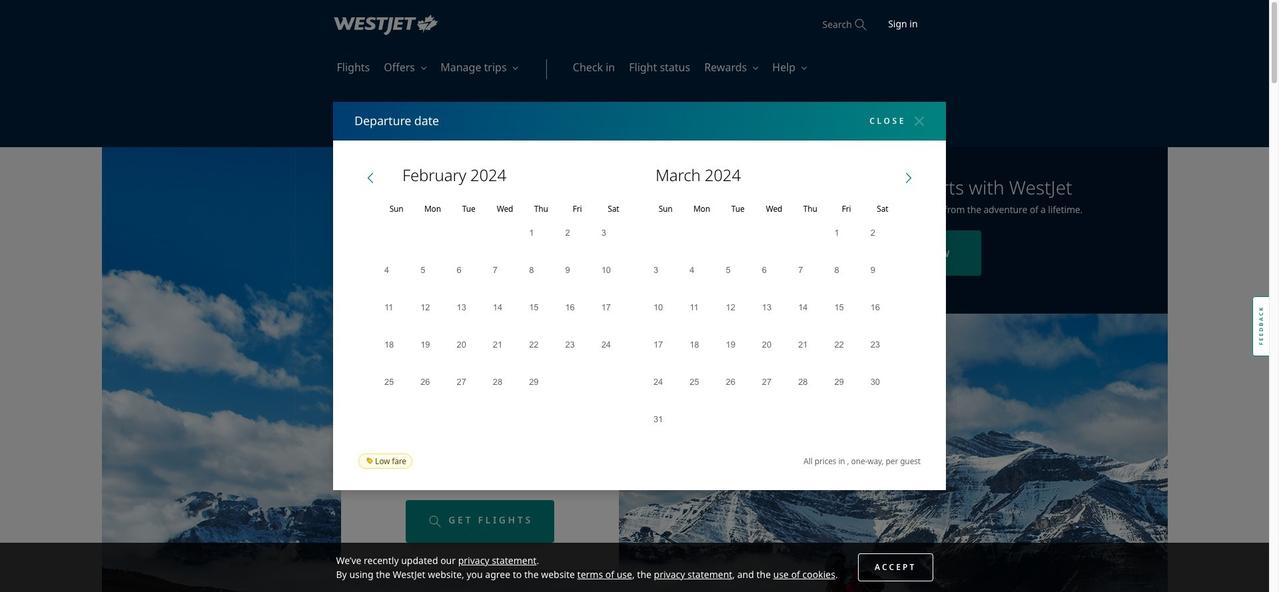 Task type: vqa. For each thing, say whether or not it's contained in the screenshot.
Wednesday, January 10 cell
no



Task type: locate. For each thing, give the bounding box(es) containing it.
sunday element for second tuesday element from the left
[[648, 199, 684, 219]]

1 horizontal spatial wednesday element
[[756, 199, 792, 219]]

2 saturday element from the left
[[865, 199, 901, 219]]

friday element for the thursday element associated with first tuesday element saturday element
[[559, 199, 596, 219]]

1 horizontal spatial saturday element
[[865, 199, 901, 219]]

alert inside book a flight document
[[357, 292, 603, 309]]

0 horizontal spatial wednesday element
[[487, 199, 523, 219]]

0 horizontal spatial monday element
[[415, 199, 451, 219]]

alert
[[357, 292, 603, 309]]

feedback image
[[1253, 296, 1269, 356]]

sunday element
[[379, 199, 415, 219], [648, 199, 684, 219]]

0 horizontal spatial friday element
[[559, 199, 596, 219]]

1 sunday element from the left
[[379, 199, 415, 219]]

saturday element for the thursday element associated with first tuesday element
[[596, 199, 632, 219]]

2 thursday element from the left
[[792, 199, 829, 219]]

1 friday element from the left
[[559, 199, 596, 219]]

1 wednesday element from the left
[[487, 199, 523, 219]]

saturday element for the thursday element associated with second tuesday element from the left
[[865, 199, 901, 219]]

2 friday element from the left
[[829, 199, 865, 219]]

banner
[[336, 543, 933, 592]]

wednesday element
[[487, 199, 523, 219], [756, 199, 792, 219]]

monday element for the sunday element associated with second tuesday element from the left
[[684, 199, 720, 219]]

monday element
[[415, 199, 451, 219], [684, 199, 720, 219]]

2 grid from the left
[[648, 219, 901, 443]]

grid
[[379, 219, 632, 443], [648, 219, 901, 443]]

1 horizontal spatial friday element
[[829, 199, 865, 219]]

friday element for the thursday element associated with second tuesday element from the left's saturday element
[[829, 199, 865, 219]]

1 horizontal spatial grid
[[648, 219, 901, 443]]

tuesday element
[[451, 199, 487, 219], [720, 199, 756, 219]]

saturday element
[[596, 199, 632, 219], [865, 199, 901, 219]]

2 monday element from the left
[[684, 199, 720, 219]]

0 horizontal spatial sunday element
[[379, 199, 415, 219]]

1 thursday element from the left
[[523, 199, 559, 219]]

1 tuesday element from the left
[[451, 199, 487, 219]]

thursday element for second tuesday element from the left
[[792, 199, 829, 219]]

0 horizontal spatial saturday element
[[596, 199, 632, 219]]

1 horizontal spatial sunday element
[[648, 199, 684, 219]]

1 horizontal spatial tuesday element
[[720, 199, 756, 219]]

1 horizontal spatial monday element
[[684, 199, 720, 219]]

1 monday element from the left
[[415, 199, 451, 219]]

2 sunday element from the left
[[648, 199, 684, 219]]

2 wednesday element from the left
[[756, 199, 792, 219]]

0 horizontal spatial grid
[[379, 219, 632, 443]]

sunday element for first tuesday element
[[379, 199, 415, 219]]

monday element for the sunday element for first tuesday element
[[415, 199, 451, 219]]

friday element
[[559, 199, 596, 219], [829, 199, 865, 219]]

book a flight document
[[0, 0, 1279, 592]]

1 horizontal spatial thursday element
[[792, 199, 829, 219]]

1 saturday element from the left
[[596, 199, 632, 219]]

thursday element
[[523, 199, 559, 219], [792, 199, 829, 219]]

0 horizontal spatial thursday element
[[523, 199, 559, 219]]

0 horizontal spatial tuesday element
[[451, 199, 487, 219]]

thursday element for first tuesday element
[[523, 199, 559, 219]]



Task type: describe. For each thing, give the bounding box(es) containing it.
1 grid from the left
[[379, 219, 632, 443]]

wednesday element for the thursday element associated with second tuesday element from the left
[[756, 199, 792, 219]]

westjet image
[[323, 0, 449, 50]]

2 tuesday element from the left
[[720, 199, 756, 219]]

wednesday element for the thursday element associated with first tuesday element
[[487, 199, 523, 219]]



